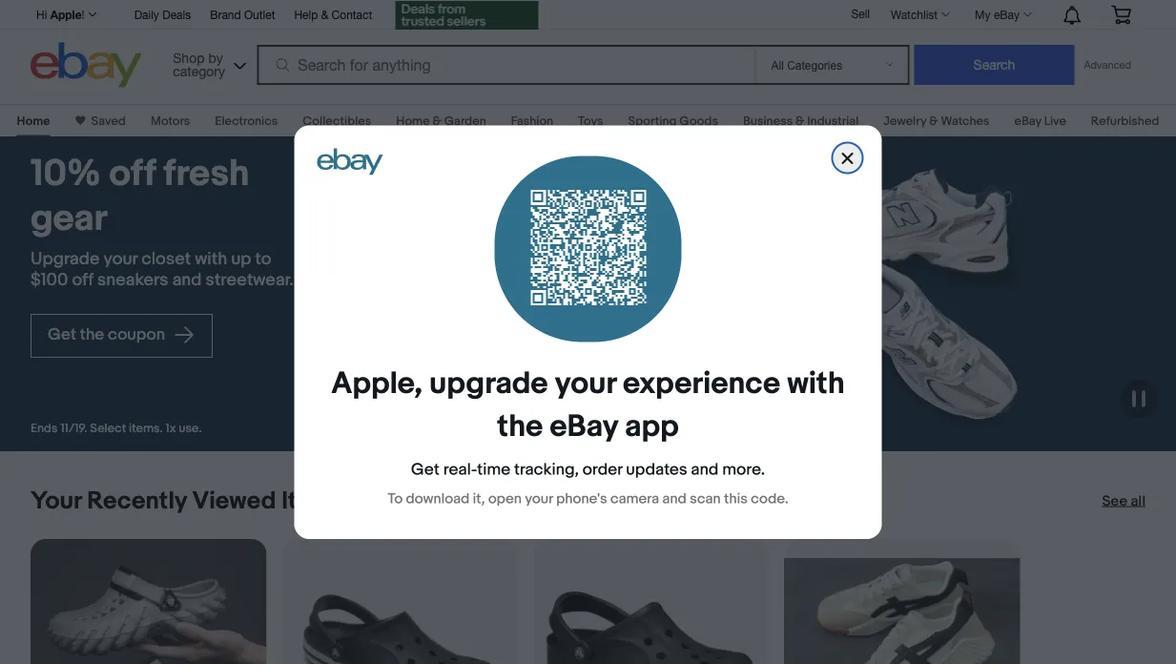 Task type: locate. For each thing, give the bounding box(es) containing it.
2 vertical spatial your
[[525, 490, 553, 507]]

& for home
[[433, 114, 442, 128]]

1 horizontal spatial off
[[109, 152, 156, 196]]

updates
[[626, 460, 688, 480]]

motors
[[151, 114, 190, 128]]

my
[[975, 8, 991, 21]]

1 vertical spatial get
[[411, 460, 440, 480]]

1 vertical spatial off
[[72, 270, 93, 291]]

sell link
[[843, 7, 879, 20]]

off down upgrade
[[72, 270, 93, 291]]

0 horizontal spatial with
[[195, 249, 227, 270]]

your
[[103, 249, 138, 270], [555, 365, 616, 402], [525, 490, 553, 507]]

to download it, open your phone's camera and scan this code.
[[388, 490, 789, 507]]

& left garden
[[433, 114, 442, 128]]

get up download
[[411, 460, 440, 480]]

1 horizontal spatial home
[[396, 114, 430, 128]]

see all
[[1103, 492, 1146, 510]]

get for get real-time tracking, order updates and more.
[[411, 460, 440, 480]]

toys link
[[578, 114, 604, 128]]

ebay right 'my'
[[994, 8, 1020, 21]]

1 horizontal spatial get
[[411, 460, 440, 480]]

None submit
[[915, 45, 1075, 85]]

get down $100
[[48, 325, 76, 345]]

refurbished
[[1092, 114, 1160, 128]]

apple,
[[331, 365, 423, 402]]

ends
[[31, 421, 58, 436]]

see all link
[[1103, 491, 1146, 511]]

outlet
[[244, 8, 275, 21]]

to download it, open your phone's camera and scan this code. element
[[388, 490, 789, 507]]

all
[[1131, 492, 1146, 510]]

0 horizontal spatial your
[[103, 249, 138, 270]]

the
[[80, 325, 104, 345], [497, 408, 543, 445]]

home left garden
[[396, 114, 430, 128]]

0 vertical spatial with
[[195, 249, 227, 270]]

closet
[[141, 249, 191, 270]]

apple, upgrade your experience with the ebay app dialog
[[0, 0, 1177, 664]]

the up time
[[497, 408, 543, 445]]

0 vertical spatial your
[[103, 249, 138, 270]]

brand
[[210, 8, 241, 21]]

1 horizontal spatial with
[[788, 365, 845, 402]]

ebay left live
[[1015, 114, 1042, 128]]

& right business
[[796, 114, 805, 128]]

banner
[[31, 0, 1146, 93]]

industrial
[[808, 114, 859, 128]]

off down saved
[[109, 152, 156, 196]]

10%
[[31, 152, 101, 196]]

1x
[[166, 421, 176, 436]]

2 horizontal spatial and
[[691, 460, 719, 480]]

ebay live
[[1015, 114, 1067, 128]]

10% off fresh gear upgrade your closet with up to $100 off sneakers and streetwear.
[[31, 152, 294, 291]]

tracking,
[[514, 460, 579, 480]]

viewed
[[192, 486, 276, 516]]

0 horizontal spatial home
[[17, 114, 50, 128]]

your down tracking,
[[525, 490, 553, 507]]

upgrade
[[31, 249, 100, 270]]

open
[[488, 490, 522, 507]]

sell
[[852, 7, 870, 20]]

jewelry & watches link
[[884, 114, 990, 128]]

daily
[[134, 8, 159, 21]]

your shopping cart image
[[1111, 5, 1133, 24]]

it,
[[473, 490, 485, 507]]

refurbished link
[[1092, 114, 1160, 128]]

recently
[[87, 486, 187, 516]]

1 home from the left
[[17, 114, 50, 128]]

get
[[48, 325, 76, 345], [411, 460, 440, 480]]

1 vertical spatial your
[[555, 365, 616, 402]]

ebay
[[994, 8, 1020, 21], [1015, 114, 1042, 128], [550, 408, 618, 445]]

&
[[321, 8, 328, 21], [433, 114, 442, 128], [796, 114, 805, 128], [930, 114, 939, 128]]

brand outlet
[[210, 8, 275, 21]]

1 vertical spatial and
[[691, 460, 719, 480]]

download
[[406, 490, 470, 507]]

real-
[[443, 460, 477, 480]]

ends 11/19. select items. 1x use.
[[31, 421, 202, 436]]

the left coupon in the left of the page
[[80, 325, 104, 345]]

fashion
[[511, 114, 554, 128]]

10% off fresh gear link
[[31, 152, 305, 241]]

get inside apple, upgrade your experience with the ebay app dialog
[[411, 460, 440, 480]]

advanced
[[1084, 59, 1132, 71]]

1 horizontal spatial the
[[497, 408, 543, 445]]

0 vertical spatial ebay
[[994, 8, 1020, 21]]

0 horizontal spatial get
[[48, 325, 76, 345]]

& for help
[[321, 8, 328, 21]]

0 horizontal spatial and
[[172, 270, 202, 291]]

collectibles
[[303, 114, 371, 128]]

your up get real-time tracking, order updates and more. element
[[555, 365, 616, 402]]

toys
[[578, 114, 604, 128]]

app
[[625, 408, 679, 445]]

get the coupon
[[48, 325, 169, 345]]

& for business
[[796, 114, 805, 128]]

your recently viewed items
[[31, 486, 344, 516]]

1 vertical spatial with
[[788, 365, 845, 402]]

your inside apple, upgrade your experience with the ebay app
[[555, 365, 616, 402]]

home up 10%
[[17, 114, 50, 128]]

get real-time tracking, order updates and more. element
[[411, 460, 765, 480]]

my ebay
[[975, 8, 1020, 21]]

2 vertical spatial and
[[663, 490, 687, 507]]

watches
[[941, 114, 990, 128]]

ebay up get real-time tracking, order updates and more.
[[550, 408, 618, 445]]

& right jewelry
[[930, 114, 939, 128]]

0 vertical spatial and
[[172, 270, 202, 291]]

use.
[[179, 421, 202, 436]]

0 horizontal spatial the
[[80, 325, 104, 345]]

with inside 10% off fresh gear upgrade your closet with up to $100 off sneakers and streetwear.
[[195, 249, 227, 270]]

home for home
[[17, 114, 50, 128]]

1 horizontal spatial and
[[663, 490, 687, 507]]

2 horizontal spatial your
[[555, 365, 616, 402]]

with
[[195, 249, 227, 270], [788, 365, 845, 402]]

and up scan
[[691, 460, 719, 480]]

2 home from the left
[[396, 114, 430, 128]]

2 vertical spatial ebay
[[550, 408, 618, 445]]

0 vertical spatial get
[[48, 325, 76, 345]]

& inside account 'navigation'
[[321, 8, 328, 21]]

your up sneakers
[[103, 249, 138, 270]]

1 vertical spatial the
[[497, 408, 543, 445]]

experience
[[623, 365, 781, 402]]

& right 'help'
[[321, 8, 328, 21]]

and down closet
[[172, 270, 202, 291]]

and left scan
[[663, 490, 687, 507]]



Task type: describe. For each thing, give the bounding box(es) containing it.
get the coupon image
[[395, 1, 538, 30]]

help & contact
[[294, 8, 372, 21]]

business & industrial
[[743, 114, 859, 128]]

camera
[[611, 490, 659, 507]]

business & industrial link
[[743, 114, 859, 128]]

apple, upgrade your experience with the ebay app element
[[331, 365, 845, 445]]

1 horizontal spatial your
[[525, 490, 553, 507]]

help
[[294, 8, 318, 21]]

scan
[[690, 490, 721, 507]]

garden
[[444, 114, 486, 128]]

saved
[[91, 114, 126, 128]]

& for jewelry
[[930, 114, 939, 128]]

sporting goods
[[628, 114, 718, 128]]

with inside apple, upgrade your experience with the ebay app
[[788, 365, 845, 402]]

get the coupon link
[[31, 314, 213, 358]]

deals
[[162, 8, 191, 21]]

more.
[[723, 460, 765, 480]]

home for home & garden
[[396, 114, 430, 128]]

fashion link
[[511, 114, 554, 128]]

your
[[31, 486, 82, 516]]

help & contact link
[[294, 5, 372, 26]]

gear
[[31, 196, 107, 241]]

home & garden
[[396, 114, 486, 128]]

home & garden link
[[396, 114, 486, 128]]

items.
[[129, 421, 163, 436]]

ebay inside account 'navigation'
[[994, 8, 1020, 21]]

goods
[[680, 114, 718, 128]]

0 horizontal spatial off
[[72, 270, 93, 291]]

apple, upgrade your experience with the ebay app
[[331, 365, 845, 445]]

account navigation
[[31, 0, 1146, 32]]

business
[[743, 114, 793, 128]]

1 vertical spatial ebay
[[1015, 114, 1042, 128]]

daily deals link
[[134, 5, 191, 26]]

your inside 10% off fresh gear upgrade your closet with up to $100 off sneakers and streetwear.
[[103, 249, 138, 270]]

contact
[[332, 8, 372, 21]]

and inside 10% off fresh gear upgrade your closet with up to $100 off sneakers and streetwear.
[[172, 270, 202, 291]]

watchlist
[[891, 8, 938, 21]]

this
[[724, 490, 748, 507]]

coupon
[[108, 325, 165, 345]]

to
[[255, 249, 271, 270]]

fresh
[[164, 152, 250, 196]]

get for get the coupon
[[48, 325, 76, 345]]

the inside apple, upgrade your experience with the ebay app
[[497, 408, 543, 445]]

sporting goods link
[[628, 114, 718, 128]]

phone's
[[556, 490, 607, 507]]

0 vertical spatial off
[[109, 152, 156, 196]]

get real-time tracking, order updates and more.
[[411, 460, 765, 480]]

$100
[[31, 270, 68, 291]]

select
[[90, 421, 126, 436]]

banner containing sell
[[31, 0, 1146, 93]]

saved link
[[85, 114, 126, 128]]

sneakers
[[97, 270, 169, 291]]

my ebay link
[[965, 3, 1041, 26]]

electronics link
[[215, 114, 278, 128]]

brand outlet link
[[210, 5, 275, 26]]

streetwear.
[[206, 270, 294, 291]]

order
[[583, 460, 623, 480]]

items
[[282, 486, 344, 516]]

0 vertical spatial the
[[80, 325, 104, 345]]

ebay live link
[[1015, 114, 1067, 128]]

11/19.
[[60, 421, 87, 436]]

watchlist link
[[881, 3, 959, 26]]

daily deals
[[134, 8, 191, 21]]

to
[[388, 490, 403, 507]]

upgrade
[[429, 365, 548, 402]]

code.
[[751, 490, 789, 507]]

ebay inside apple, upgrade your experience with the ebay app
[[550, 408, 618, 445]]

see
[[1103, 492, 1128, 510]]

sporting
[[628, 114, 677, 128]]

time
[[477, 460, 511, 480]]

collectibles link
[[303, 114, 371, 128]]

live
[[1045, 114, 1067, 128]]

up
[[231, 249, 251, 270]]

jewelry & watches
[[884, 114, 990, 128]]

jewelry
[[884, 114, 927, 128]]

advanced link
[[1075, 46, 1141, 84]]

electronics
[[215, 114, 278, 128]]

motors link
[[151, 114, 190, 128]]



Task type: vqa. For each thing, say whether or not it's contained in the screenshot.
middle "And"
yes



